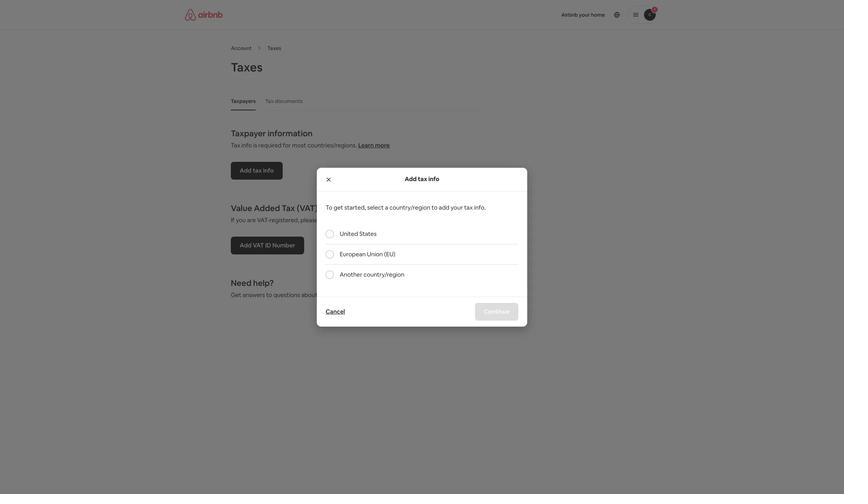 Task type: locate. For each thing, give the bounding box(es) containing it.
help?
[[253, 278, 274, 288]]

tax down taxpayer
[[231, 142, 240, 149]]

information
[[268, 128, 313, 139]]

1 horizontal spatial add tax info
[[405, 175, 440, 183]]

0 horizontal spatial to
[[266, 291, 272, 299]]

tax inside button
[[253, 167, 262, 175]]

registered,
[[270, 216, 299, 224]]

your
[[451, 204, 463, 211], [331, 216, 344, 224]]

add for info
[[240, 167, 252, 175]]

info
[[242, 142, 252, 149], [263, 167, 274, 175], [429, 175, 440, 183]]

(eu)
[[384, 250, 396, 258]]

center
[[366, 291, 385, 299]]

value added tax (vat) if you are vat-registered, please add your vat id.
[[231, 203, 365, 224]]

value
[[231, 203, 252, 213]]

to
[[432, 204, 438, 211], [266, 291, 272, 299]]

please
[[301, 216, 318, 224]]

1 vertical spatial your
[[331, 216, 344, 224]]

country/region up .
[[364, 271, 405, 279]]

0 horizontal spatial tax
[[253, 167, 262, 175]]

add vat id number
[[240, 242, 295, 249]]

1 vertical spatial taxes
[[231, 60, 263, 75]]

add tax info dialog
[[317, 168, 527, 327]]

0 horizontal spatial add
[[320, 216, 330, 224]]

about
[[301, 291, 318, 299]]

add
[[439, 204, 450, 211], [320, 216, 330, 224]]

vat
[[345, 216, 356, 224], [253, 242, 264, 249]]

1 vertical spatial info
[[263, 167, 274, 175]]

european
[[340, 250, 366, 258]]

tax inside button
[[265, 98, 274, 105]]

country/region
[[390, 204, 430, 211], [364, 271, 405, 279]]

tab list
[[227, 92, 484, 110]]

tax documents button
[[262, 94, 307, 108]]

another country/region
[[340, 271, 405, 279]]

add
[[240, 167, 252, 175], [405, 175, 417, 183], [240, 242, 252, 249]]

add left info. on the top of the page
[[439, 204, 450, 211]]

id
[[265, 242, 271, 249]]

2 vertical spatial add
[[240, 242, 252, 249]]

vat-
[[257, 216, 270, 224]]

are
[[247, 216, 256, 224]]

1 horizontal spatial your
[[451, 204, 463, 211]]

0 horizontal spatial info
[[242, 142, 252, 149]]

tax left info. on the top of the page
[[464, 204, 473, 211]]

most
[[292, 142, 306, 149]]

united
[[340, 230, 358, 238]]

0 horizontal spatial taxes
[[231, 60, 263, 75]]

1 horizontal spatial to
[[432, 204, 438, 211]]

help center link
[[351, 291, 385, 299]]

taxes
[[267, 45, 281, 52], [231, 60, 263, 75]]

taxes right account button
[[267, 45, 281, 52]]

need help? get answers to questions about taxes in our help center .
[[231, 278, 386, 299]]

id.
[[357, 216, 364, 224]]

0 vertical spatial tax
[[253, 167, 262, 175]]

1 vertical spatial add tax info
[[405, 175, 440, 183]]

add inside add tax info button
[[240, 167, 252, 175]]

add tax info inside dialog
[[405, 175, 440, 183]]

add tax info down is
[[240, 167, 274, 175]]

2 vertical spatial tax
[[464, 204, 473, 211]]

info inside dialog
[[429, 175, 440, 183]]

1 vertical spatial add
[[405, 175, 417, 183]]

0 vertical spatial your
[[451, 204, 463, 211]]

0 vertical spatial add
[[439, 204, 450, 211]]

for
[[283, 142, 291, 149]]

0 horizontal spatial your
[[331, 216, 344, 224]]

your inside add tax info dialog
[[451, 204, 463, 211]]

0 vertical spatial taxes
[[267, 45, 281, 52]]

0 vertical spatial add tax info
[[240, 167, 274, 175]]

your left info. on the top of the page
[[451, 204, 463, 211]]

1 vertical spatial tax
[[231, 142, 240, 149]]

union
[[367, 250, 383, 258]]

0 horizontal spatial vat
[[253, 242, 264, 249]]

0 vertical spatial country/region
[[390, 204, 430, 211]]

2 horizontal spatial info
[[429, 175, 440, 183]]

2 vertical spatial tax
[[282, 203, 295, 213]]

country/region right a on the left
[[390, 204, 430, 211]]

get
[[334, 204, 343, 211]]

add inside add tax info dialog
[[405, 175, 417, 183]]

add tax info up to get started, select a country/region to add your tax info.
[[405, 175, 440, 183]]

european union (eu)
[[340, 250, 396, 258]]

0 vertical spatial info
[[242, 142, 252, 149]]

tax inside taxpayer information tax info is required for most countries/regions. learn more
[[231, 142, 240, 149]]

profile element
[[431, 0, 659, 30]]

2 vertical spatial info
[[429, 175, 440, 183]]

tax up to get started, select a country/region to add your tax info.
[[418, 175, 427, 183]]

1 vertical spatial country/region
[[364, 271, 405, 279]]

2 horizontal spatial tax
[[282, 203, 295, 213]]

tax left documents
[[265, 98, 274, 105]]

added
[[254, 203, 280, 213]]

0 vertical spatial vat
[[345, 216, 356, 224]]

1 vertical spatial vat
[[253, 242, 264, 249]]

0 horizontal spatial tax
[[231, 142, 240, 149]]

taxes down account button
[[231, 60, 263, 75]]

1 horizontal spatial tax
[[418, 175, 427, 183]]

taxpayer
[[231, 128, 266, 139]]

tax
[[265, 98, 274, 105], [231, 142, 240, 149], [282, 203, 295, 213]]

1 vertical spatial to
[[266, 291, 272, 299]]

add tax info
[[240, 167, 274, 175], [405, 175, 440, 183]]

add inside value added tax (vat) if you are vat-registered, please add your vat id.
[[320, 216, 330, 224]]

add for (vat)
[[240, 242, 252, 249]]

add down the to
[[320, 216, 330, 224]]

1 horizontal spatial add
[[439, 204, 450, 211]]

answers
[[243, 291, 265, 299]]

vat left id. on the left of the page
[[345, 216, 356, 224]]

countries/regions.
[[308, 142, 357, 149]]

1 horizontal spatial info
[[263, 167, 274, 175]]

1 horizontal spatial taxes
[[267, 45, 281, 52]]

add inside the add vat id number button
[[240, 242, 252, 249]]

learn more link
[[358, 142, 390, 149]]

to get started, select a country/region to add your tax info.
[[326, 204, 486, 211]]

number
[[273, 242, 295, 249]]

0 vertical spatial tax
[[265, 98, 274, 105]]

you
[[236, 216, 246, 224]]

0 horizontal spatial add tax info
[[240, 167, 274, 175]]

taxes
[[319, 291, 334, 299]]

1 horizontal spatial tax
[[265, 98, 274, 105]]

add tax info button
[[231, 162, 283, 180]]

select
[[367, 204, 384, 211]]

0 vertical spatial add
[[240, 167, 252, 175]]

account button
[[231, 45, 252, 52]]

your down get
[[331, 216, 344, 224]]

1 vertical spatial add
[[320, 216, 330, 224]]

1 horizontal spatial vat
[[345, 216, 356, 224]]

vat left id
[[253, 242, 264, 249]]

to inside need help? get answers to questions about taxes in our help center .
[[266, 291, 272, 299]]

Another country/region radio
[[326, 271, 334, 279]]

tax
[[253, 167, 262, 175], [418, 175, 427, 183], [464, 204, 473, 211]]

tax down is
[[253, 167, 262, 175]]

tax inside value added tax (vat) if you are vat-registered, please add your vat id.
[[282, 203, 295, 213]]

states
[[359, 230, 377, 238]]

tax up registered,
[[282, 203, 295, 213]]

info.
[[474, 204, 486, 211]]

0 vertical spatial to
[[432, 204, 438, 211]]



Task type: vqa. For each thing, say whether or not it's contained in the screenshot.
add
yes



Task type: describe. For each thing, give the bounding box(es) containing it.
add vat id number button
[[231, 237, 304, 255]]

to inside add tax info dialog
[[432, 204, 438, 211]]

add tax info inside button
[[240, 167, 274, 175]]

get
[[231, 291, 241, 299]]

started,
[[345, 204, 366, 211]]

United States radio
[[326, 230, 334, 238]]

help
[[351, 291, 364, 299]]

in
[[335, 291, 340, 299]]

your inside value added tax (vat) if you are vat-registered, please add your vat id.
[[331, 216, 344, 224]]

documents
[[275, 98, 303, 105]]

united states
[[340, 230, 377, 238]]

vat inside value added tax (vat) if you are vat-registered, please add your vat id.
[[345, 216, 356, 224]]

taxpayers button
[[227, 94, 259, 108]]

info inside taxpayer information tax info is required for most countries/regions. learn more
[[242, 142, 252, 149]]

2 horizontal spatial tax
[[464, 204, 473, 211]]

add inside dialog
[[439, 204, 450, 211]]

account
[[231, 45, 252, 52]]

.
[[385, 291, 386, 299]]

cancel
[[326, 308, 345, 316]]

if
[[231, 216, 235, 224]]

info inside button
[[263, 167, 274, 175]]

learn
[[358, 142, 374, 149]]

tab list containing taxpayers
[[227, 92, 484, 110]]

tax for value
[[282, 203, 295, 213]]

required
[[259, 142, 282, 149]]

European Union (EU) radio
[[326, 250, 334, 259]]

(vat)
[[297, 203, 318, 213]]

a
[[385, 204, 388, 211]]

our
[[341, 291, 350, 299]]

tax documents
[[265, 98, 303, 105]]

taxpayer information tax info is required for most countries/regions. learn more
[[231, 128, 390, 149]]

vat inside the add vat id number button
[[253, 242, 264, 249]]

cancel button
[[322, 304, 349, 319]]

more
[[375, 142, 390, 149]]

taxpayers
[[231, 98, 256, 105]]

1 vertical spatial tax
[[418, 175, 427, 183]]

tax for taxpayer
[[231, 142, 240, 149]]

to
[[326, 204, 333, 211]]

continue
[[484, 308, 510, 316]]

continue button
[[475, 303, 519, 321]]

another
[[340, 271, 362, 279]]

need
[[231, 278, 252, 288]]

questions
[[274, 291, 300, 299]]

is
[[253, 142, 257, 149]]



